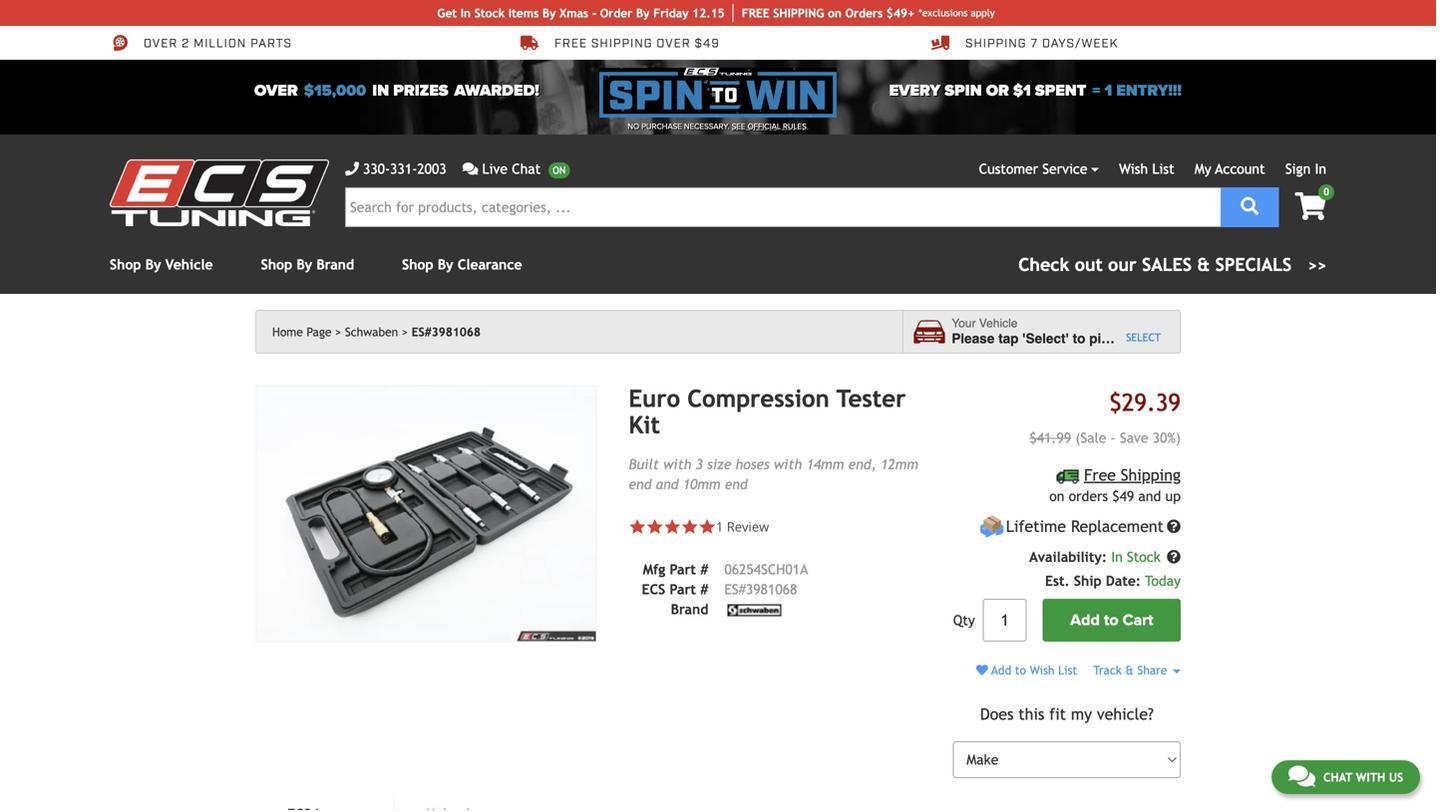 Task type: locate. For each thing, give the bounding box(es) containing it.
1 horizontal spatial and
[[1138, 489, 1161, 505]]

brand down mfg part #
[[671, 602, 708, 618]]

by up home page link
[[297, 257, 312, 273]]

to left pick
[[1073, 331, 1085, 347]]

0 horizontal spatial $49
[[695, 36, 720, 52]]

ping
[[798, 6, 824, 20]]

by right order
[[636, 6, 650, 20]]

2 horizontal spatial shop
[[402, 257, 433, 273]]

add for add to wish list
[[991, 664, 1011, 678]]

1 shop from the left
[[110, 257, 141, 273]]

add to cart
[[1070, 611, 1153, 630]]

# up es# 3981068 brand
[[700, 562, 708, 578]]

by left clearance
[[438, 257, 453, 273]]

end
[[629, 476, 652, 492], [725, 476, 748, 492]]

0 vertical spatial over
[[144, 36, 178, 52]]

0 horizontal spatial star image
[[664, 518, 681, 536]]

and
[[656, 476, 679, 492], [1138, 489, 1161, 505]]

shop for shop by clearance
[[402, 257, 433, 273]]

1 right =
[[1104, 82, 1112, 100]]

shipping down apply at the top right of the page
[[965, 36, 1027, 52]]

in right the sign at the top right of the page
[[1315, 161, 1326, 177]]

es#3981068 - 06254sch01a - euro compression tester kit - built with 3 size hoses with 14mm end, 12mm end and 10mm end - schwaben - audi bmw volkswagen mercedes benz mini porsche image
[[255, 386, 597, 643]]

to left the cart
[[1104, 611, 1118, 630]]

0 vertical spatial stock
[[474, 6, 505, 20]]

with left us
[[1356, 771, 1385, 785]]

free up orders
[[1084, 466, 1116, 484]]

track & share
[[1093, 664, 1171, 678]]

1 horizontal spatial shipping
[[1121, 466, 1181, 484]]

3 shop from the left
[[402, 257, 433, 273]]

free down xmas
[[554, 36, 587, 52]]

brand up page
[[316, 257, 354, 273]]

over $15,000 in prizes
[[254, 82, 448, 100]]

my account link
[[1195, 161, 1265, 177]]

wish right "service"
[[1119, 161, 1148, 177]]

1 horizontal spatial vehicle
[[979, 317, 1018, 331]]

stock up today
[[1127, 550, 1161, 566]]

get
[[437, 6, 457, 20]]

friday
[[653, 6, 689, 20]]

with
[[663, 457, 691, 473], [774, 457, 802, 473], [1356, 771, 1385, 785]]

on right ping
[[828, 6, 842, 20]]

1 vertical spatial #
[[700, 582, 708, 598]]

and left "up"
[[1138, 489, 1161, 505]]

sign in link
[[1285, 161, 1326, 177]]

service
[[1042, 161, 1087, 177]]

free inside free shipping over $49 link
[[554, 36, 587, 52]]

2 shop from the left
[[261, 257, 292, 273]]

this
[[1018, 705, 1044, 724]]

14mm
[[806, 457, 844, 473]]

question circle image for in stock
[[1167, 551, 1181, 565]]

2 horizontal spatial to
[[1104, 611, 1118, 630]]

live
[[482, 161, 508, 177]]

shop by vehicle link
[[110, 257, 213, 273]]

0 horizontal spatial over
[[144, 36, 178, 52]]

1 vertical spatial vehicle
[[979, 317, 1018, 331]]

es#
[[724, 582, 746, 598]]

replacement
[[1071, 518, 1164, 536]]

0 vertical spatial $49
[[695, 36, 720, 52]]

1 horizontal spatial list
[[1152, 161, 1174, 177]]

part right mfg
[[670, 562, 696, 578]]

1 end from the left
[[629, 476, 652, 492]]

euro compression tester kit
[[629, 385, 906, 439]]

-
[[592, 6, 596, 20], [1111, 430, 1116, 446]]

part down mfg part #
[[670, 582, 696, 598]]

$49 up replacement at the right of the page
[[1112, 489, 1134, 505]]

0 horizontal spatial brand
[[316, 257, 354, 273]]

0 horizontal spatial -
[[592, 6, 596, 20]]

0 horizontal spatial free
[[554, 36, 587, 52]]

no
[[628, 122, 639, 132]]

chat left us
[[1323, 771, 1352, 785]]

$49 down 12.15
[[695, 36, 720, 52]]

over down parts
[[254, 82, 298, 100]]

1 vertical spatial free
[[1084, 466, 1116, 484]]

1 vertical spatial &
[[1125, 664, 1134, 678]]

0 horizontal spatial on
[[828, 6, 842, 20]]

0 vertical spatial part
[[670, 562, 696, 578]]

part inside 06254sch01a ecs part #
[[670, 582, 696, 598]]

0 horizontal spatial comments image
[[462, 162, 478, 176]]

0 vertical spatial vehicle
[[165, 257, 213, 273]]

or
[[986, 82, 1009, 100]]

brand
[[316, 257, 354, 273], [671, 602, 708, 618]]

1 horizontal spatial in
[[1111, 550, 1123, 566]]

shop by clearance link
[[402, 257, 522, 273]]

2 horizontal spatial with
[[1356, 771, 1385, 785]]

stock left items
[[474, 6, 505, 20]]

& for track
[[1125, 664, 1134, 678]]

tester
[[837, 385, 906, 413]]

0 horizontal spatial add
[[991, 664, 1011, 678]]

my account
[[1195, 161, 1265, 177]]

0 horizontal spatial with
[[663, 457, 691, 473]]

1 horizontal spatial &
[[1197, 254, 1210, 275]]

chat right live
[[512, 161, 541, 177]]

orders
[[1069, 489, 1108, 505]]

0 horizontal spatial shop
[[110, 257, 141, 273]]

1 vertical spatial over
[[254, 82, 298, 100]]

2 question circle image from the top
[[1167, 551, 1181, 565]]

shipping 7 days/week
[[965, 36, 1118, 52]]

& right the sales
[[1197, 254, 1210, 275]]

over
[[657, 36, 691, 52]]

0 horizontal spatial and
[[656, 476, 679, 492]]

in up est. ship date: today
[[1111, 550, 1123, 566]]

over left 2
[[144, 36, 178, 52]]

over 2 million parts
[[144, 36, 292, 52]]

#
[[700, 562, 708, 578], [700, 582, 708, 598]]

stock
[[474, 6, 505, 20], [1127, 550, 1161, 566]]

0 vertical spatial #
[[700, 562, 708, 578]]

0
[[1323, 186, 1329, 197]]

0 vertical spatial shipping
[[965, 36, 1027, 52]]

chat with us link
[[1271, 761, 1420, 795]]

2 horizontal spatial in
[[1315, 161, 1326, 177]]

specials
[[1215, 254, 1292, 275]]

1 vertical spatial list
[[1058, 664, 1077, 678]]

0 horizontal spatial 1
[[716, 518, 723, 536]]

1 vertical spatial add
[[991, 664, 1011, 678]]

comments image
[[462, 162, 478, 176], [1288, 765, 1315, 789]]

1 horizontal spatial to
[[1073, 331, 1085, 347]]

1 left review
[[716, 518, 723, 536]]

no purchase necessary. see official rules .
[[628, 122, 808, 132]]

necessary.
[[684, 122, 730, 132]]

shop by clearance
[[402, 257, 522, 273]]

stock for availability:
[[1127, 550, 1161, 566]]

in for get
[[460, 6, 471, 20]]

list left my
[[1152, 161, 1174, 177]]

30%)
[[1153, 430, 1181, 446]]

shipping up "up"
[[1121, 466, 1181, 484]]

and inside built with 3 size hoses with 14mm end, 12mm end and 10mm end
[[656, 476, 679, 492]]

1 star image from the left
[[629, 518, 646, 536]]

0 vertical spatial in
[[460, 6, 471, 20]]

0 vertical spatial to
[[1073, 331, 1085, 347]]

home
[[272, 325, 303, 339]]

in right get
[[460, 6, 471, 20]]

comments image left live
[[462, 162, 478, 176]]

select
[[1126, 331, 1161, 344]]

see
[[732, 122, 745, 132]]

end down the hoses
[[725, 476, 748, 492]]

with right the hoses
[[774, 457, 802, 473]]

None text field
[[983, 599, 1027, 642]]

page
[[307, 325, 331, 339]]

with left 3
[[663, 457, 691, 473]]

in
[[372, 82, 389, 100]]

hoses
[[735, 457, 770, 473]]

official
[[747, 122, 781, 132]]

sales & specials
[[1142, 254, 1292, 275]]

vehicle up the tap
[[979, 317, 1018, 331]]

1 vertical spatial on
[[1049, 489, 1064, 505]]

# inside 06254sch01a ecs part #
[[700, 582, 708, 598]]

1 horizontal spatial free
[[1084, 466, 1116, 484]]

wish list link
[[1119, 161, 1174, 177]]

# left es#
[[700, 582, 708, 598]]

brand inside es# 3981068 brand
[[671, 602, 708, 618]]

vehicle
[[165, 257, 213, 273], [979, 317, 1018, 331]]

a
[[1120, 331, 1128, 347]]

in for availability:
[[1111, 550, 1123, 566]]

please
[[952, 331, 995, 347]]

12mm
[[881, 457, 918, 473]]

list left track
[[1058, 664, 1077, 678]]

1 horizontal spatial add
[[1070, 611, 1100, 630]]

3981068
[[746, 582, 797, 598]]

1 vertical spatial to
[[1104, 611, 1118, 630]]

cart
[[1123, 611, 1153, 630]]

free inside free shipping on orders $49 and up
[[1084, 466, 1116, 484]]

3 star image from the left
[[681, 518, 698, 536]]

add inside button
[[1070, 611, 1100, 630]]

1 # from the top
[[700, 562, 708, 578]]

add right heart image
[[991, 664, 1011, 678]]

spent
[[1035, 82, 1086, 100]]

question circle image down "up"
[[1167, 520, 1181, 534]]

0 vertical spatial question circle image
[[1167, 520, 1181, 534]]

est.
[[1045, 574, 1070, 590]]

on down free shipping icon
[[1049, 489, 1064, 505]]

search image
[[1241, 197, 1259, 215]]

3
[[696, 457, 703, 473]]

1 horizontal spatial on
[[1049, 489, 1064, 505]]

and down built
[[656, 476, 679, 492]]

compression
[[687, 385, 830, 413]]

end down built
[[629, 476, 652, 492]]

free shipping image
[[1057, 470, 1080, 484]]

0 horizontal spatial end
[[629, 476, 652, 492]]

1 vertical spatial in
[[1315, 161, 1326, 177]]

0 vertical spatial -
[[592, 6, 596, 20]]

0 horizontal spatial chat
[[512, 161, 541, 177]]

1 horizontal spatial 1
[[1104, 82, 1112, 100]]

parts
[[250, 36, 292, 52]]

- right xmas
[[592, 6, 596, 20]]

sales & specials link
[[1018, 251, 1326, 278]]

to right heart image
[[1015, 664, 1026, 678]]

1 horizontal spatial end
[[725, 476, 748, 492]]

comments image left chat with us
[[1288, 765, 1315, 789]]

1 horizontal spatial comments image
[[1288, 765, 1315, 789]]

schwaben
[[345, 325, 398, 339]]

list
[[1152, 161, 1174, 177], [1058, 664, 1077, 678]]

0 vertical spatial add
[[1070, 611, 1100, 630]]

1 vertical spatial question circle image
[[1167, 551, 1181, 565]]

0 horizontal spatial stock
[[474, 6, 505, 20]]

vehicle down ecs tuning image
[[165, 257, 213, 273]]

0 vertical spatial &
[[1197, 254, 1210, 275]]

330-331-2003
[[363, 161, 446, 177]]

1 vertical spatial brand
[[671, 602, 708, 618]]

add to wish list
[[988, 664, 1077, 678]]

2 part from the top
[[670, 582, 696, 598]]

by
[[542, 6, 556, 20], [636, 6, 650, 20], [145, 257, 161, 273], [297, 257, 312, 273], [438, 257, 453, 273]]

on inside free shipping on orders $49 and up
[[1049, 489, 1064, 505]]

sign
[[1285, 161, 1311, 177]]

1 horizontal spatial $49
[[1112, 489, 1134, 505]]

1 vertical spatial comments image
[[1288, 765, 1315, 789]]

phone image
[[345, 162, 359, 176]]

question circle image
[[1167, 520, 1181, 534], [1167, 551, 1181, 565]]

$41.99
[[1029, 430, 1071, 446]]

does
[[980, 705, 1014, 724]]

0 vertical spatial free
[[554, 36, 587, 52]]

items
[[508, 6, 539, 20]]

heart image
[[976, 665, 988, 677]]

0 horizontal spatial to
[[1015, 664, 1026, 678]]

free for shipping
[[554, 36, 587, 52]]

1 vertical spatial shipping
[[1121, 466, 1181, 484]]

1 vertical spatial 1
[[716, 518, 723, 536]]

by down ecs tuning image
[[145, 257, 161, 273]]

to inside add to cart button
[[1104, 611, 1118, 630]]

save
[[1120, 430, 1148, 446]]

wish up this
[[1030, 664, 1055, 678]]

to for add to wish list
[[1015, 664, 1026, 678]]

with for chat
[[1356, 771, 1385, 785]]

2 vertical spatial to
[[1015, 664, 1026, 678]]

0 horizontal spatial wish
[[1030, 664, 1055, 678]]

0 horizontal spatial in
[[460, 6, 471, 20]]

&
[[1197, 254, 1210, 275], [1125, 664, 1134, 678]]

2003
[[417, 161, 446, 177]]

1 vertical spatial part
[[670, 582, 696, 598]]

1 horizontal spatial brand
[[671, 602, 708, 618]]

1 vertical spatial $49
[[1112, 489, 1134, 505]]

2 end from the left
[[725, 476, 748, 492]]

customer service button
[[979, 159, 1099, 180]]

comments image inside live chat link
[[462, 162, 478, 176]]

star image
[[664, 518, 681, 536], [698, 518, 716, 536]]

1 vertical spatial -
[[1111, 430, 1116, 446]]

to
[[1073, 331, 1085, 347], [1104, 611, 1118, 630], [1015, 664, 1026, 678]]

2 star image from the left
[[698, 518, 716, 536]]

built with 3 size hoses with 14mm end, 12mm end and 10mm end
[[629, 457, 918, 492]]

shop
[[110, 257, 141, 273], [261, 257, 292, 273], [402, 257, 433, 273]]

06254sch01a ecs part #
[[642, 562, 808, 598]]

- left save
[[1111, 430, 1116, 446]]

1 horizontal spatial star image
[[698, 518, 716, 536]]

shipping inside free shipping on orders $49 and up
[[1121, 466, 1181, 484]]

1 horizontal spatial stock
[[1127, 550, 1161, 566]]

2 vertical spatial in
[[1111, 550, 1123, 566]]

star image left review
[[698, 518, 716, 536]]

1 vertical spatial stock
[[1127, 550, 1161, 566]]

0 horizontal spatial shipping
[[965, 36, 1027, 52]]

add down ship
[[1070, 611, 1100, 630]]

star image up mfg part #
[[664, 518, 681, 536]]

up
[[1165, 489, 1181, 505]]

xmas
[[559, 6, 588, 20]]

add to cart button
[[1043, 599, 1181, 642]]

1 question circle image from the top
[[1167, 520, 1181, 534]]

1 horizontal spatial shop
[[261, 257, 292, 273]]

1 horizontal spatial -
[[1111, 430, 1116, 446]]

0 vertical spatial list
[[1152, 161, 1174, 177]]

& right track
[[1125, 664, 1134, 678]]

comments image inside chat with us link
[[1288, 765, 1315, 789]]

1 horizontal spatial chat
[[1323, 771, 1352, 785]]

comments image for chat
[[1288, 765, 1315, 789]]

does this fit my vehicle?
[[980, 705, 1154, 724]]

0 vertical spatial brand
[[316, 257, 354, 273]]

stock for get
[[474, 6, 505, 20]]

1 horizontal spatial over
[[254, 82, 298, 100]]

question circle image up today
[[1167, 551, 1181, 565]]

1 horizontal spatial wish
[[1119, 161, 1148, 177]]

0 horizontal spatial &
[[1125, 664, 1134, 678]]

star image
[[629, 518, 646, 536], [646, 518, 664, 536], [681, 518, 698, 536]]

with for built
[[663, 457, 691, 473]]

2 # from the top
[[700, 582, 708, 598]]

0 vertical spatial comments image
[[462, 162, 478, 176]]



Task type: vqa. For each thing, say whether or not it's contained in the screenshot.
the right Shipping
yes



Task type: describe. For each thing, give the bounding box(es) containing it.
free ship ping on orders $49+ *exclusions apply
[[742, 6, 995, 20]]

2 star image from the left
[[646, 518, 664, 536]]

question circle image for lifetime replacement
[[1167, 520, 1181, 534]]

7
[[1031, 36, 1038, 52]]

shop by vehicle
[[110, 257, 213, 273]]

tap
[[998, 331, 1019, 347]]

pick
[[1089, 331, 1116, 347]]

today
[[1145, 574, 1181, 590]]

es#3981068
[[412, 325, 481, 339]]

mfg
[[643, 562, 665, 578]]

0 vertical spatial wish
[[1119, 161, 1148, 177]]

million
[[194, 36, 247, 52]]

brand for shop by brand
[[316, 257, 354, 273]]

over for over 2 million parts
[[144, 36, 178, 52]]

ecs tuning 'spin to win' contest logo image
[[599, 68, 837, 118]]

your vehicle please tap 'select' to pick a vehicle
[[952, 317, 1177, 347]]

shop by brand link
[[261, 257, 354, 273]]

add for add to cart
[[1070, 611, 1100, 630]]

ecs tuning image
[[110, 160, 329, 226]]

1 review link
[[716, 518, 769, 536]]

share
[[1137, 664, 1167, 678]]

331-
[[390, 161, 417, 177]]

'select'
[[1022, 331, 1069, 347]]

vehicle
[[1131, 331, 1177, 347]]

availability:
[[1029, 550, 1107, 566]]

in for sign
[[1315, 161, 1326, 177]]

orders
[[845, 6, 883, 20]]

to inside your vehicle please tap 'select' to pick a vehicle
[[1073, 331, 1085, 347]]

by left xmas
[[542, 6, 556, 20]]

1 part from the top
[[670, 562, 696, 578]]

size
[[707, 457, 731, 473]]

prizes
[[393, 82, 448, 100]]

0 vertical spatial 1
[[1104, 82, 1112, 100]]

free for shipping
[[1084, 466, 1116, 484]]

2
[[182, 36, 190, 52]]

track & share button
[[1093, 664, 1181, 678]]

lifetime replacement
[[1006, 518, 1164, 536]]

comments image for live
[[462, 162, 478, 176]]

lifetime
[[1006, 518, 1066, 536]]

rules
[[783, 122, 807, 132]]

shop for shop by brand
[[261, 257, 292, 273]]

10mm
[[683, 476, 721, 492]]

shopping cart image
[[1295, 192, 1326, 220]]

sign in
[[1285, 161, 1326, 177]]

(sale
[[1075, 430, 1106, 446]]

shipping
[[591, 36, 653, 52]]

my
[[1071, 705, 1092, 724]]

shipping 7 days/week link
[[931, 34, 1118, 52]]

and inside free shipping on orders $49 and up
[[1138, 489, 1161, 505]]

built
[[629, 457, 659, 473]]

0 horizontal spatial list
[[1058, 664, 1077, 678]]

live chat
[[482, 161, 541, 177]]

by for shop by clearance
[[438, 257, 453, 273]]

brand for es# 3981068 brand
[[671, 602, 708, 618]]

by for shop by brand
[[297, 257, 312, 273]]

12.15
[[692, 6, 725, 20]]

1 vertical spatial chat
[[1323, 771, 1352, 785]]

to for add to cart
[[1104, 611, 1118, 630]]

customer
[[979, 161, 1038, 177]]

this product is lifetime replacement eligible image
[[979, 515, 1004, 540]]

clearance
[[458, 257, 522, 273]]

$1
[[1013, 82, 1031, 100]]

get in stock items by xmas - order by friday 12.15
[[437, 6, 725, 20]]

1 review
[[716, 518, 769, 536]]

es# 3981068 brand
[[671, 582, 797, 618]]

see official rules link
[[732, 121, 807, 133]]

330-
[[363, 161, 390, 177]]

schwaben link
[[345, 325, 408, 339]]

0 vertical spatial chat
[[512, 161, 541, 177]]

& for sales
[[1197, 254, 1210, 275]]

1 star image from the left
[[664, 518, 681, 536]]

kit
[[629, 411, 660, 439]]

every
[[889, 82, 941, 100]]

home page link
[[272, 325, 341, 339]]

0 horizontal spatial vehicle
[[165, 257, 213, 273]]

over for over $15,000 in prizes
[[254, 82, 298, 100]]

by for shop by vehicle
[[145, 257, 161, 273]]

end,
[[848, 457, 876, 473]]

my
[[1195, 161, 1211, 177]]

06254sch01a
[[724, 562, 808, 578]]

live chat link
[[462, 159, 570, 180]]

$49+
[[886, 6, 915, 20]]

days/week
[[1042, 36, 1118, 52]]

schwaben image
[[724, 605, 784, 617]]

review
[[727, 518, 769, 536]]

330-331-2003 link
[[345, 159, 446, 180]]

Search text field
[[345, 187, 1221, 227]]

shop by brand
[[261, 257, 354, 273]]

euro
[[629, 385, 680, 413]]

1 horizontal spatial with
[[774, 457, 802, 473]]

vehicle inside your vehicle please tap 'select' to pick a vehicle
[[979, 317, 1018, 331]]

vehicle?
[[1097, 705, 1154, 724]]

home page
[[272, 325, 331, 339]]

shop for shop by vehicle
[[110, 257, 141, 273]]

0 vertical spatial on
[[828, 6, 842, 20]]

chat with us
[[1323, 771, 1403, 785]]

availability: in stock
[[1029, 550, 1165, 566]]

order
[[600, 6, 633, 20]]

$49 inside free shipping on orders $49 and up
[[1112, 489, 1134, 505]]

add to wish list link
[[976, 664, 1077, 678]]

ecs
[[642, 582, 665, 598]]

0 link
[[1279, 184, 1334, 222]]

spin
[[945, 82, 982, 100]]

1 vertical spatial wish
[[1030, 664, 1055, 678]]

$15,000
[[304, 82, 366, 100]]

mfg part #
[[643, 562, 708, 578]]



